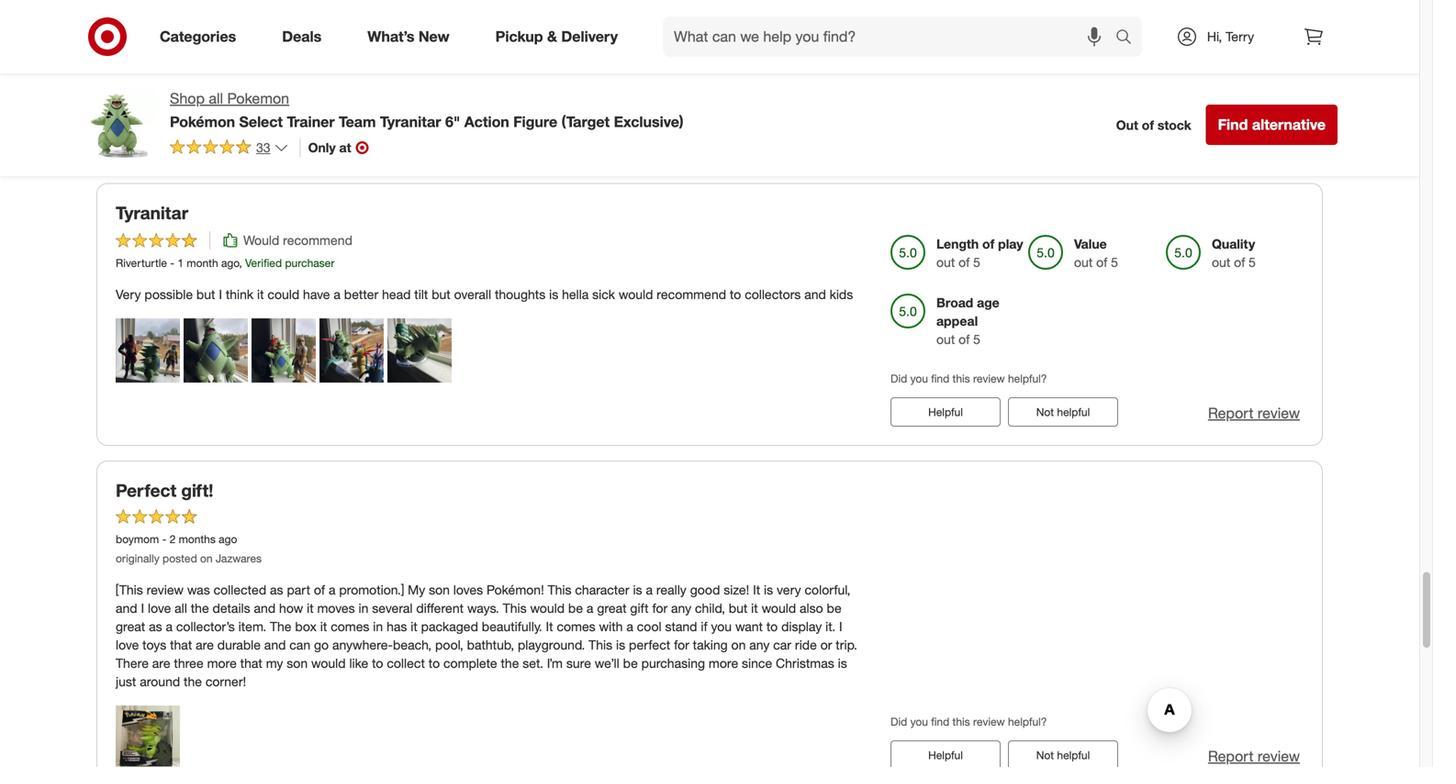 Task type: vqa. For each thing, say whether or not it's contained in the screenshot.
the "Spring getaway" image
no



Task type: describe. For each thing, give the bounding box(es) containing it.
would recommend
[[243, 232, 352, 248]]

report for tyranitar
[[1208, 404, 1253, 422]]

shop all pokemon pokémon select trainer team tyranitar 6" action figure (target exclusive)
[[170, 90, 684, 131]]

appeal
[[936, 313, 978, 329]]

beach,
[[393, 637, 432, 653]]

of right out
[[1142, 117, 1154, 133]]

what's
[[367, 28, 414, 46]]

around
[[140, 674, 180, 690]]

- for boymom
[[162, 532, 166, 546]]

2 more from the left
[[709, 656, 738, 672]]

5 inside length of play out of 5
[[973, 254, 980, 270]]

0 horizontal spatial great
[[116, 619, 145, 635]]

not helpful button for perfect gift!
[[1008, 741, 1118, 767]]

review inside '[this review was collected as part of a promotion.] my son absolutely loves action figures of all sorts. he's also highly interested in pokemon, so i knew this toy would be perfect for him. he absolutely loves it. it doesn't make noises or anything but he loves how it moves in so many different ways. it's allows his imagination to wonder. so i feel like this is a mom win too.'
[[147, 95, 184, 111]]

0 horizontal spatial any
[[671, 601, 691, 617]]

1 comes from the left
[[331, 619, 369, 635]]

toys
[[142, 637, 166, 653]]

quality out of 5
[[1212, 236, 1256, 270]]

my for absolutely
[[408, 95, 425, 111]]

of down length
[[959, 254, 970, 270]]

a up trainer
[[329, 95, 336, 111]]

1 vertical spatial so
[[181, 132, 195, 148]]

it. inside [this review was collected as part of a promotion.] my son loves pokémon! this character is a really good size! it is very colorful, and i love all the details and how it moves in several different ways. this would be a great gift for any child, but it would also be great as a collector's item. the box it comes in has it packaged beautifully. it comes with a cool stand if you want to display it. i love toys that are durable and can go anywhere-beach, pool, bathtub, playground. this is perfect for taking on any car ride or trip. there are three more that my son would like to collect to complete the set. i'm sure we'll be purchasing more since christmas is just around the corner!
[[825, 619, 836, 635]]

loves down interested
[[797, 113, 826, 129]]

5 inside broad age appeal out of 5
[[973, 331, 980, 347]]

in down pokemon,
[[167, 132, 177, 148]]

1 horizontal spatial that
[[240, 656, 262, 672]]

taking
[[693, 637, 728, 653]]

boymom
[[116, 532, 159, 546]]

2 vertical spatial the
[[184, 674, 202, 690]]

1 horizontal spatial great
[[597, 601, 627, 617]]

5 inside quality out of 5
[[1249, 254, 1256, 270]]

&
[[547, 28, 557, 46]]

stand
[[665, 619, 697, 635]]

perfect inside [this review was collected as part of a promotion.] my son loves pokémon! this character is a really good size! it is very colorful, and i love all the details and how it moves in several different ways. this would be a great gift for any child, but it would also be great as a collector's item. the box it comes in has it packaged beautifully. it comes with a cool stand if you want to display it. i love toys that are durable and can go anywhere-beach, pool, bathtub, playground. this is perfect for taking on any car ride or trip. there are three more that my son would like to collect to complete the set. i'm sure we'll be purchasing more since christmas is just around the corner!
[[629, 637, 670, 653]]

did for tyranitar
[[890, 372, 907, 386]]

is left hella
[[549, 287, 558, 303]]

1 originally from the top
[[116, 64, 159, 78]]

be down colorful,
[[827, 601, 842, 617]]

did you find this review helpful? for tyranitar
[[890, 372, 1047, 386]]

2 vertical spatial for
[[674, 637, 689, 653]]

too.
[[709, 132, 731, 148]]

was for knew
[[187, 95, 210, 111]]

i up trip.
[[839, 619, 842, 635]]

allows
[[339, 132, 375, 148]]

all inside 'shop all pokemon pokémon select trainer team tyranitar 6" action figure (target exclusive)'
[[209, 90, 223, 107]]

it right box
[[320, 619, 327, 635]]

0 vertical spatial so
[[176, 113, 190, 129]]

knew
[[201, 113, 231, 129]]

0 horizontal spatial this
[[503, 601, 527, 617]]

collected for toy
[[214, 95, 266, 111]]

report review button for perfect gift!
[[1208, 746, 1300, 767]]

0 horizontal spatial love
[[116, 637, 139, 653]]

hi,
[[1207, 28, 1222, 45]]

good
[[690, 582, 720, 598]]

action
[[464, 113, 509, 131]]

report review for tyranitar
[[1208, 404, 1300, 422]]

shop
[[170, 90, 205, 107]]

What can we help you find? suggestions appear below search field
[[663, 17, 1120, 57]]

helpful for perfect gift!
[[1057, 749, 1090, 762]]

but down month
[[196, 287, 215, 303]]

a right the 'have' at the top left
[[334, 287, 340, 303]]

guest review image 5 of 5, zoom in image
[[387, 319, 452, 383]]

but inside [this review was collected as part of a promotion.] my son loves pokémon! this character is a really good size! it is very colorful, and i love all the details and how it moves in several different ways. this would be a great gift for any child, but it would also be great as a collector's item. the box it comes in has it packaged beautifully. it comes with a cool stand if you want to display it. i love toys that are durable and can go anywhere-beach, pool, bathtub, playground. this is perfect for taking on any car ride or trip. there are three more that my son would like to collect to complete the set. i'm sure we'll be purchasing more since christmas is just around the corner!
[[729, 601, 748, 617]]

trainer
[[287, 113, 335, 131]]

all inside [this review was collected as part of a promotion.] my son loves pokémon! this character is a really good size! it is very colorful, and i love all the details and how it moves in several different ways. this would be a great gift for any child, but it would also be great as a collector's item. the box it comes in has it packaged beautifully. it comes with a cool stand if you want to display it. i love toys that are durable and can go anywhere-beach, pool, bathtub, playground. this is perfect for taking on any car ride or trip. there are three more that my son would like to collect to complete the set. i'm sure we'll be purchasing more since christmas is just around the corner!
[[175, 601, 187, 617]]

of up trainer
[[314, 95, 325, 111]]

0 horizontal spatial tyranitar
[[116, 202, 188, 223]]

it right has
[[411, 619, 418, 635]]

would inside '[this review was collected as part of a promotion.] my son absolutely loves action figures of all sorts. he's also highly interested in pokemon, so i knew this toy would be perfect for him. he absolutely loves it. it doesn't make noises or anything but he loves how it moves in so many different ways. it's allows his imagination to wonder. so i feel like this is a mom win too.'
[[280, 113, 314, 129]]

in left several
[[358, 601, 368, 617]]

be right "we'll"
[[623, 656, 638, 672]]

it up want
[[751, 601, 758, 617]]

it's
[[320, 132, 336, 148]]

like inside '[this review was collected as part of a promotion.] my son absolutely loves action figures of all sorts. he's also highly interested in pokemon, so i knew this toy would be perfect for him. he absolutely loves it. it doesn't make noises or anything but he loves how it moves in so many different ways. it's allows his imagination to wonder. so i feel like this is a mom win too.'
[[583, 132, 602, 148]]

to down the pool,
[[428, 656, 440, 672]]

1 vertical spatial the
[[501, 656, 519, 672]]

review inside [this review was collected as part of a promotion.] my son loves pokémon! this character is a really good size! it is very colorful, and i love all the details and how it moves in several different ways. this would be a great gift for any child, but it would also be great as a collector's item. the box it comes in has it packaged beautifully. it comes with a cool stand if you want to display it. i love toys that are durable and can go anywhere-beach, pool, bathtub, playground. this is perfect for taking on any car ride or trip. there are three more that my son would like to collect to complete the set. i'm sure we'll be purchasing more since christmas is just around the corner!
[[147, 582, 184, 598]]

1 report review button from the top
[[1208, 125, 1300, 146]]

make
[[613, 113, 644, 129]]

1 report review from the top
[[1208, 126, 1300, 144]]

toy
[[259, 113, 276, 129]]

purchasing
[[641, 656, 705, 672]]

2 vertical spatial as
[[149, 619, 162, 635]]

figures
[[588, 95, 626, 111]]

length
[[936, 236, 979, 252]]

out inside length of play out of 5
[[936, 254, 955, 270]]

33 link
[[170, 138, 289, 160]]

report review for perfect gift!
[[1208, 748, 1300, 766]]

mom
[[653, 132, 682, 148]]

- for riverturtle
[[170, 256, 174, 270]]

also inside '[this review was collected as part of a promotion.] my son absolutely loves action figures of all sorts. he's also highly interested in pokemon, so i knew this toy would be perfect for him. he absolutely loves it. it doesn't make noises or anything but he loves how it moves in so many different ways. it's allows his imagination to wonder. so i feel like this is a mom win too.'
[[725, 95, 748, 111]]

how inside '[this review was collected as part of a promotion.] my son absolutely loves action figures of all sorts. he's also highly interested in pokemon, so i knew this toy would be perfect for him. he absolutely loves it. it doesn't make noises or anything but he loves how it moves in so many different ways. it's allows his imagination to wonder. so i feel like this is a mom win too.'
[[830, 113, 854, 129]]

hi, terry
[[1207, 28, 1254, 45]]

different inside '[this review was collected as part of a promotion.] my son absolutely loves action figures of all sorts. he's also highly interested in pokemon, so i knew this toy would be perfect for him. he absolutely loves it. it doesn't make noises or anything but he loves how it moves in so many different ways. it's allows his imagination to wonder. so i feel like this is a mom win too.'
[[233, 132, 281, 148]]

a up toys
[[166, 619, 173, 635]]

originally inside boymom - 2 months ago originally posted on jazwares
[[116, 552, 159, 565]]

a right with
[[626, 619, 633, 635]]

[this for [this review was collected as part of a promotion.] my son absolutely loves action figures of all sorts. he's also highly interested in pokemon, so i knew this toy would be perfect for him. he absolutely loves it. it doesn't make noises or anything but he loves how it moves in so many different ways. it's allows his imagination to wonder. so i feel like this is a mom win too.
[[116, 95, 143, 111]]

not helpful for perfect gift!
[[1036, 749, 1090, 762]]

collector's
[[176, 619, 235, 635]]

in right interested
[[850, 95, 860, 111]]

1 vertical spatial are
[[152, 656, 170, 672]]

of left play
[[982, 236, 994, 252]]

it right think
[[257, 287, 264, 303]]

to down anywhere- on the left bottom of page
[[372, 656, 383, 672]]

is inside '[this review was collected as part of a promotion.] my son absolutely loves action figures of all sorts. he's also highly interested in pokemon, so i knew this toy would be perfect for him. he absolutely loves it. it doesn't make noises or anything but he loves how it moves in so many different ways. it's allows his imagination to wonder. so i feel like this is a mom win too.'
[[629, 132, 639, 148]]

search button
[[1107, 17, 1151, 61]]

boymom - 2 months ago originally posted on jazwares
[[116, 532, 262, 565]]

report for perfect gift!
[[1208, 748, 1253, 766]]

15 days ago
[[172, 45, 232, 59]]

my for several
[[408, 582, 425, 598]]

better
[[344, 287, 378, 303]]

0 vertical spatial on
[[200, 64, 213, 78]]

months
[[179, 532, 216, 546]]

0 vertical spatial this
[[548, 582, 571, 598]]

sick
[[592, 287, 615, 303]]

1 vertical spatial absolutely
[[447, 113, 506, 129]]

to up car
[[766, 619, 778, 635]]

or inside [this review was collected as part of a promotion.] my son loves pokémon! this character is a really good size! it is very colorful, and i love all the details and how it moves in several different ways. this would be a great gift for any child, but it would also be great as a collector's item. the box it comes in has it packaged beautifully. it comes with a cool stand if you want to display it. i love toys that are durable and can go anywhere-beach, pool, bathtub, playground. this is perfect for taking on any car ride or trip. there are three more that my son would like to collect to complete the set. i'm sure we'll be purchasing more since christmas is just around the corner!
[[820, 637, 832, 653]]

33
[[256, 139, 270, 155]]

kids
[[830, 287, 853, 303]]

1 vertical spatial for
[[652, 601, 668, 617]]

1 jazwares from the top
[[216, 64, 262, 78]]

different inside [this review was collected as part of a promotion.] my son loves pokémon! this character is a really good size! it is very colorful, and i love all the details and how it moves in several different ways. this would be a great gift for any child, but it would also be great as a collector's item. the box it comes in has it packaged beautifully. it comes with a cool stand if you want to display it. i love toys that are durable and can go anywhere-beach, pool, bathtub, playground. this is perfect for taking on any car ride or trip. there are three more that my son would like to collect to complete the set. i'm sure we'll be purchasing more since christmas is just around the corner!
[[416, 601, 464, 617]]

be down the character
[[568, 601, 583, 617]]

the
[[270, 619, 291, 635]]

was for love
[[187, 582, 210, 598]]

exclusive)
[[614, 113, 684, 131]]

haynow7
[[116, 45, 162, 59]]

did you find this review helpful? for perfect gift!
[[890, 715, 1047, 729]]

0 vertical spatial the
[[191, 601, 209, 617]]

very
[[116, 287, 141, 303]]

originally posted on jazwares
[[116, 64, 262, 78]]

can
[[289, 637, 310, 653]]

guest review image 4 of 5, zoom in image
[[319, 319, 384, 383]]

a down exclusive)
[[642, 132, 649, 148]]

set.
[[523, 656, 543, 672]]

thoughts
[[495, 287, 545, 303]]

and left kids
[[804, 287, 826, 303]]

gift!
[[181, 480, 213, 501]]

ago for months
[[219, 532, 237, 546]]

he
[[779, 113, 793, 129]]

0 vertical spatial ago
[[214, 45, 232, 59]]

play
[[998, 236, 1023, 252]]

is down with
[[616, 637, 625, 653]]

ago for month
[[221, 256, 239, 270]]

ways. inside '[this review was collected as part of a promotion.] my son absolutely loves action figures of all sorts. he's also highly interested in pokemon, so i knew this toy would be perfect for him. he absolutely loves it. it doesn't make noises or anything but he loves how it moves in so many different ways. it's allows his imagination to wonder. so i feel like this is a mom win too.'
[[284, 132, 316, 148]]

and up my
[[264, 637, 286, 653]]

image of pokémon select trainer team tyranitar 6" action figure (target exclusive) image
[[82, 88, 155, 162]]

would down very
[[762, 601, 796, 617]]

we'll
[[595, 656, 619, 672]]

you for tyranitar
[[910, 372, 928, 386]]

many
[[198, 132, 230, 148]]

deals link
[[266, 17, 344, 57]]

pokemon
[[227, 90, 289, 107]]

pickup
[[495, 28, 543, 46]]

there
[[116, 656, 149, 672]]

loves up figure
[[516, 95, 545, 111]]

his
[[379, 132, 395, 148]]

to left collectors
[[730, 287, 741, 303]]

guest review image 1 of 1, zoom in image
[[116, 706, 180, 767]]

if
[[701, 619, 707, 635]]

stock
[[1158, 117, 1191, 133]]

with
[[599, 619, 623, 635]]

beautifully.
[[482, 619, 542, 635]]

i left knew
[[194, 113, 197, 129]]

part for be
[[287, 95, 310, 111]]

is up gift at the left bottom of page
[[633, 582, 642, 598]]

it inside '[this review was collected as part of a promotion.] my son absolutely loves action figures of all sorts. he's also highly interested in pokemon, so i knew this toy would be perfect for him. he absolutely loves it. it doesn't make noises or anything but he loves how it moves in so many different ways. it's allows his imagination to wonder. so i feel like this is a mom win too.'
[[116, 132, 123, 148]]

a up gift at the left bottom of page
[[646, 582, 653, 598]]

categories link
[[144, 17, 259, 57]]

0 vertical spatial absolutely
[[453, 95, 512, 111]]

so
[[532, 132, 548, 148]]

possible
[[144, 287, 193, 303]]

he's
[[696, 95, 721, 111]]

not for perfect gift!
[[1036, 749, 1054, 762]]

collectors
[[745, 287, 801, 303]]

for inside '[this review was collected as part of a promotion.] my son absolutely loves action figures of all sorts. he's also highly interested in pokemon, so i knew this toy would be perfect for him. he absolutely loves it. it doesn't make noises or anything but he loves how it moves in so many different ways. it's allows his imagination to wonder. so i feel like this is a mom win too.'
[[381, 113, 397, 129]]

and up "item."
[[254, 601, 276, 617]]

all inside '[this review was collected as part of a promotion.] my son absolutely loves action figures of all sorts. he's also highly interested in pokemon, so i knew this toy would be perfect for him. he absolutely loves it. it doesn't make noises or anything but he loves how it moves in so many different ways. it's allows his imagination to wonder. so i feel like this is a mom win too.'
[[645, 95, 657, 111]]

6"
[[445, 113, 460, 131]]

very
[[777, 582, 801, 598]]

be inside '[this review was collected as part of a promotion.] my son absolutely loves action figures of all sorts. he's also highly interested in pokemon, so i knew this toy would be perfect for him. he absolutely loves it. it doesn't make noises or anything but he loves how it moves in so many different ways. it's allows his imagination to wonder. so i feel like this is a mom win too.'
[[318, 113, 333, 129]]

age
[[977, 295, 999, 311]]

in left has
[[373, 619, 383, 635]]

[this review was collected as part of a promotion.] my son absolutely loves action figures of all sorts. he's also highly interested in pokemon, so i knew this toy would be perfect for him. he absolutely loves it. it doesn't make noises or anything but he loves how it moves in so many different ways. it's allows his imagination to wonder. so i feel like this is a mom win too.
[[116, 95, 860, 148]]

a up go
[[329, 582, 336, 598]]

highly
[[752, 95, 786, 111]]

gift
[[630, 601, 649, 617]]

only
[[308, 139, 336, 155]]

i up toys
[[141, 601, 144, 617]]

but right tilt
[[432, 287, 450, 303]]

2 vertical spatial son
[[287, 656, 308, 672]]

cool
[[637, 619, 662, 635]]



Task type: locate. For each thing, give the bounding box(es) containing it.
1 helpful button from the top
[[890, 398, 1001, 427]]

it. inside '[this review was collected as part of a promotion.] my son absolutely loves action figures of all sorts. he's also highly interested in pokemon, so i knew this toy would be perfect for him. he absolutely loves it. it doesn't make noises or anything but he loves how it moves in so many different ways. it's allows his imagination to wonder. so i feel like this is a mom win too.'
[[543, 113, 553, 129]]

a down the character
[[587, 601, 593, 617]]

1 horizontal spatial love
[[148, 601, 171, 617]]

in
[[850, 95, 860, 111], [167, 132, 177, 148], [358, 601, 368, 617], [373, 619, 383, 635]]

what's new
[[367, 28, 450, 46]]

1 horizontal spatial for
[[652, 601, 668, 617]]

great up toys
[[116, 619, 145, 635]]

like down doesn't
[[583, 132, 602, 148]]

select
[[239, 113, 283, 131]]

guest review image 1 of 5, zoom in image
[[116, 319, 180, 383]]

promotion.] up 'team'
[[339, 95, 404, 111]]

1 horizontal spatial are
[[196, 637, 214, 653]]

1 vertical spatial report review
[[1208, 404, 1300, 422]]

have
[[303, 287, 330, 303]]

did for perfect gift!
[[890, 715, 907, 729]]

posted inside boymom - 2 months ago originally posted on jazwares
[[163, 552, 197, 565]]

1 horizontal spatial -
[[170, 256, 174, 270]]

helpful? for perfect gift!
[[1008, 715, 1047, 729]]

0 vertical spatial not helpful button
[[1008, 398, 1118, 427]]

riverturtle
[[116, 256, 167, 270]]

0 vertical spatial originally
[[116, 64, 159, 78]]

jazwares
[[216, 64, 262, 78], [216, 552, 262, 565]]

was inside [this review was collected as part of a promotion.] my son loves pokémon! this character is a really good size! it is very colorful, and i love all the details and how it moves in several different ways. this would be a great gift for any child, but it would also be great as a collector's item. the box it comes in has it packaged beautifully. it comes with a cool stand if you want to display it. i love toys that are durable and can go anywhere-beach, pool, bathtub, playground. this is perfect for taking on any car ride or trip. there are three more that my son would like to collect to complete the set. i'm sure we'll be purchasing more since christmas is just around the corner!
[[187, 582, 210, 598]]

1 vertical spatial helpful
[[928, 749, 963, 762]]

character
[[575, 582, 629, 598]]

1 not helpful from the top
[[1036, 405, 1090, 419]]

2 promotion.] from the top
[[339, 582, 404, 598]]

the
[[191, 601, 209, 617], [501, 656, 519, 672], [184, 674, 202, 690]]

all up knew
[[209, 90, 223, 107]]

2 vertical spatial this
[[589, 637, 612, 653]]

or up win
[[689, 113, 700, 129]]

0 vertical spatial that
[[170, 637, 192, 653]]

promotion.]
[[339, 95, 404, 111], [339, 582, 404, 598]]

comes up playground.
[[557, 619, 595, 635]]

want
[[735, 619, 763, 635]]

[this inside '[this review was collected as part of a promotion.] my son absolutely loves action figures of all sorts. he's also highly interested in pokemon, so i knew this toy would be perfect for him. he absolutely loves it. it doesn't make noises or anything but he loves how it moves in so many different ways. it's allows his imagination to wonder. so i feel like this is a mom win too.'
[[116, 95, 143, 111]]

pickup & delivery
[[495, 28, 618, 46]]

1 not from the top
[[1036, 405, 1054, 419]]

1 report from the top
[[1208, 126, 1253, 144]]

- inside boymom - 2 months ago originally posted on jazwares
[[162, 532, 166, 546]]

promotion.] for moves
[[339, 582, 404, 598]]

it. right display
[[825, 619, 836, 635]]

is down make
[[629, 132, 639, 148]]

1 horizontal spatial different
[[416, 601, 464, 617]]

0 vertical spatial also
[[725, 95, 748, 111]]

0 vertical spatial son
[[429, 95, 450, 111]]

so down pokémon
[[181, 132, 195, 148]]

perfect
[[336, 113, 378, 129], [629, 637, 670, 653]]

helpful
[[928, 405, 963, 419], [928, 749, 963, 762]]

1
[[178, 256, 184, 270]]

a
[[329, 95, 336, 111], [642, 132, 649, 148], [334, 287, 340, 303], [329, 582, 336, 598], [646, 582, 653, 598], [587, 601, 593, 617], [166, 619, 173, 635], [626, 619, 633, 635]]

jazwares up pokemon
[[216, 64, 262, 78]]

ago inside boymom - 2 months ago originally posted on jazwares
[[219, 532, 237, 546]]

guest review image 3 of 5, zoom in image
[[252, 319, 316, 383]]

2 not helpful button from the top
[[1008, 741, 1118, 767]]

not for tyranitar
[[1036, 405, 1054, 419]]

child,
[[695, 601, 725, 617]]

1 vertical spatial any
[[749, 637, 770, 653]]

this
[[548, 582, 571, 598], [503, 601, 527, 617], [589, 637, 612, 653]]

perfect down cool
[[629, 637, 670, 653]]

it. up the so
[[543, 113, 553, 129]]

0 horizontal spatial perfect
[[336, 113, 378, 129]]

0 horizontal spatial it
[[546, 619, 553, 635]]

1 horizontal spatial this
[[548, 582, 571, 598]]

report review button
[[1208, 125, 1300, 146], [1208, 403, 1300, 424], [1208, 746, 1300, 767]]

broad
[[936, 295, 973, 311]]

like inside [this review was collected as part of a promotion.] my son loves pokémon! this character is a really good size! it is very colorful, and i love all the details and how it moves in several different ways. this would be a great gift for any child, but it would also be great as a collector's item. the box it comes in has it packaged beautifully. it comes with a cool stand if you want to display it. i love toys that are durable and can go anywhere-beach, pool, bathtub, playground. this is perfect for taking on any car ride or trip. there are three more that my son would like to collect to complete the set. i'm sure we'll be purchasing more since christmas is just around the corner!
[[349, 656, 368, 672]]

2 not from the top
[[1036, 749, 1054, 762]]

- left 2
[[162, 532, 166, 546]]

pokemon,
[[116, 113, 173, 129]]

helpful button for tyranitar
[[890, 398, 1001, 427]]

on down want
[[731, 637, 746, 653]]

jazwares inside boymom - 2 months ago originally posted on jazwares
[[216, 552, 262, 565]]

out
[[1116, 117, 1138, 133]]

could
[[268, 287, 299, 303]]

of down quality
[[1234, 254, 1245, 270]]

was inside '[this review was collected as part of a promotion.] my son absolutely loves action figures of all sorts. he's also highly interested in pokemon, so i knew this toy would be perfect for him. he absolutely loves it. it doesn't make noises or anything but he loves how it moves in so many different ways. it's allows his imagination to wonder. so i feel like this is a mom win too.'
[[187, 95, 210, 111]]

out inside broad age appeal out of 5
[[936, 331, 955, 347]]

2 my from the top
[[408, 582, 425, 598]]

did you find this review helpful?
[[890, 372, 1047, 386], [890, 715, 1047, 729]]

2 not helpful from the top
[[1036, 749, 1090, 762]]

different down 'select'
[[233, 132, 281, 148]]

2 collected from the top
[[214, 582, 266, 598]]

size!
[[724, 582, 749, 598]]

for right gift at the left bottom of page
[[652, 601, 668, 617]]

also inside [this review was collected as part of a promotion.] my son loves pokémon! this character is a really good size! it is very colorful, and i love all the details and how it moves in several different ways. this would be a great gift for any child, but it would also be great as a collector's item. the box it comes in has it packaged beautifully. it comes with a cool stand if you want to display it. i love toys that are durable and can go anywhere-beach, pool, bathtub, playground. this is perfect for taking on any car ride or trip. there are three more that my son would like to collect to complete the set. i'm sure we'll be purchasing more since christmas is just around the corner!
[[800, 601, 823, 617]]

2 helpful from the top
[[928, 749, 963, 762]]

ago right the days
[[214, 45, 232, 59]]

promotion.] inside [this review was collected as part of a promotion.] my son loves pokémon! this character is a really good size! it is very colorful, and i love all the details and how it moves in several different ways. this would be a great gift for any child, but it would also be great as a collector's item. the box it comes in has it packaged beautifully. it comes with a cool stand if you want to display it. i love toys that are durable and can go anywhere-beach, pool, bathtub, playground. this is perfect for taking on any car ride or trip. there are three more that my son would like to collect to complete the set. i'm sure we'll be purchasing more since christmas is just around the corner!
[[339, 582, 404, 598]]

2 horizontal spatial all
[[645, 95, 657, 111]]

are up "around"
[[152, 656, 170, 672]]

ago right month
[[221, 256, 239, 270]]

2 report review from the top
[[1208, 404, 1300, 422]]

1 horizontal spatial recommend
[[657, 287, 726, 303]]

2 was from the top
[[187, 582, 210, 598]]

recommend
[[283, 232, 352, 248], [657, 287, 726, 303]]

guest review image 2 of 5, zoom in image
[[184, 319, 248, 383]]

terry
[[1226, 28, 1254, 45]]

report
[[1208, 126, 1253, 144], [1208, 404, 1253, 422], [1208, 748, 1253, 766]]

loves inside [this review was collected as part of a promotion.] my son loves pokémon! this character is a really good size! it is very colorful, and i love all the details and how it moves in several different ways. this would be a great gift for any child, but it would also be great as a collector's item. the box it comes in has it packaged beautifully. it comes with a cool stand if you want to display it. i love toys that are durable and can go anywhere-beach, pool, bathtub, playground. this is perfect for taking on any car ride or trip. there are three more that my son would like to collect to complete the set. i'm sure we'll be purchasing more since christmas is just around the corner!
[[453, 582, 483, 598]]

,
[[239, 256, 242, 270]]

1 vertical spatial my
[[408, 582, 425, 598]]

ways. up beautifully.
[[467, 601, 499, 617]]

packaged
[[421, 619, 478, 635]]

on inside [this review was collected as part of a promotion.] my son loves pokémon! this character is a really good size! it is very colorful, and i love all the details and how it moves in several different ways. this would be a great gift for any child, but it would also be great as a collector's item. the box it comes in has it packaged beautifully. it comes with a cool stand if you want to display it. i love toys that are durable and can go anywhere-beach, pool, bathtub, playground. this is perfect for taking on any car ride or trip. there are three more that my son would like to collect to complete the set. i'm sure we'll be purchasing more since christmas is just around the corner!
[[731, 637, 746, 653]]

2 did you find this review helpful? from the top
[[890, 715, 1047, 729]]

but down size!
[[729, 601, 748, 617]]

item.
[[238, 619, 266, 635]]

absolutely up wonder. on the top of page
[[447, 113, 506, 129]]

son up he in the top of the page
[[429, 95, 450, 111]]

0 vertical spatial jazwares
[[216, 64, 262, 78]]

report review button for tyranitar
[[1208, 403, 1300, 424]]

0 vertical spatial great
[[597, 601, 627, 617]]

1 vertical spatial different
[[416, 601, 464, 617]]

0 vertical spatial it.
[[543, 113, 553, 129]]

broad age appeal out of 5
[[936, 295, 999, 347]]

out down value
[[1074, 254, 1093, 270]]

is down trip.
[[838, 656, 847, 672]]

part inside [this review was collected as part of a promotion.] my son loves pokémon! this character is a really good size! it is very colorful, and i love all the details and how it moves in several different ways. this would be a great gift for any child, but it would also be great as a collector's item. the box it comes in has it packaged beautifully. it comes with a cool stand if you want to display it. i love toys that are durable and can go anywhere-beach, pool, bathtub, playground. this is perfect for taking on any car ride or trip. there are three more that my son would like to collect to complete the set. i'm sure we'll be purchasing more since christmas is just around the corner!
[[287, 582, 310, 598]]

1 vertical spatial it
[[753, 582, 760, 598]]

0 vertical spatial for
[[381, 113, 397, 129]]

1 [this from the top
[[116, 95, 143, 111]]

2 helpful button from the top
[[890, 741, 1001, 767]]

0 vertical spatial not helpful
[[1036, 405, 1090, 419]]

1 collected from the top
[[214, 95, 266, 111]]

or inside '[this review was collected as part of a promotion.] my son absolutely loves action figures of all sorts. he's also highly interested in pokemon, so i knew this toy would be perfect for him. he absolutely loves it. it doesn't make noises or anything but he loves how it moves in so many different ways. it's allows his imagination to wonder. so i feel like this is a mom win too.'
[[689, 113, 700, 129]]

how
[[830, 113, 854, 129], [279, 601, 303, 617]]

find alternative button
[[1206, 105, 1338, 145]]

out down length
[[936, 254, 955, 270]]

pokémon
[[170, 113, 235, 131]]

2 part from the top
[[287, 582, 310, 598]]

0 vertical spatial did you find this review helpful?
[[890, 372, 1047, 386]]

0 vertical spatial it
[[557, 113, 564, 129]]

0 vertical spatial was
[[187, 95, 210, 111]]

complete
[[443, 656, 497, 672]]

son
[[429, 95, 450, 111], [429, 582, 450, 598], [287, 656, 308, 672]]

corner!
[[205, 674, 246, 690]]

also up anything
[[725, 95, 748, 111]]

of up make
[[630, 95, 641, 111]]

1 vertical spatial collected
[[214, 582, 266, 598]]

love up toys
[[148, 601, 171, 617]]

1 vertical spatial was
[[187, 582, 210, 598]]

tyranitar up riverturtle
[[116, 202, 188, 223]]

is left very
[[764, 582, 773, 598]]

any up since
[[749, 637, 770, 653]]

2 report review button from the top
[[1208, 403, 1300, 424]]

1 horizontal spatial perfect
[[629, 637, 670, 653]]

would right toy
[[280, 113, 314, 129]]

not helpful for tyranitar
[[1036, 405, 1090, 419]]

part inside '[this review was collected as part of a promotion.] my son absolutely loves action figures of all sorts. he's also highly interested in pokemon, so i knew this toy would be perfect for him. he absolutely loves it. it doesn't make noises or anything but he loves how it moves in so many different ways. it's allows his imagination to wonder. so i feel like this is a mom win too.'
[[287, 95, 310, 111]]

0 horizontal spatial it.
[[543, 113, 553, 129]]

you for perfect gift!
[[910, 715, 928, 729]]

i left think
[[219, 287, 222, 303]]

ways. down trainer
[[284, 132, 316, 148]]

1 vertical spatial tyranitar
[[116, 202, 188, 223]]

it up box
[[307, 601, 314, 617]]

1 vertical spatial love
[[116, 637, 139, 653]]

0 horizontal spatial that
[[170, 637, 192, 653]]

love up there
[[116, 637, 139, 653]]

as up toy
[[270, 95, 283, 111]]

find for tyranitar
[[931, 372, 949, 386]]

0 vertical spatial promotion.]
[[339, 95, 404, 111]]

originally
[[116, 64, 159, 78], [116, 552, 159, 565]]

to inside '[this review was collected as part of a promotion.] my son absolutely loves action figures of all sorts. he's also highly interested in pokemon, so i knew this toy would be perfect for him. he absolutely loves it. it doesn't make noises or anything but he loves how it moves in so many different ways. it's allows his imagination to wonder. so i feel like this is a mom win too.'
[[469, 132, 480, 148]]

him.
[[400, 113, 424, 129]]

0 horizontal spatial ways.
[[284, 132, 316, 148]]

it
[[116, 132, 123, 148], [257, 287, 264, 303], [307, 601, 314, 617], [751, 601, 758, 617], [320, 619, 327, 635], [411, 619, 418, 635]]

originally down haynow7
[[116, 64, 159, 78]]

did
[[890, 372, 907, 386], [890, 715, 907, 729]]

out inside 'value out of 5'
[[1074, 254, 1093, 270]]

2 horizontal spatial it
[[753, 582, 760, 598]]

2 did from the top
[[890, 715, 907, 729]]

0 vertical spatial tyranitar
[[380, 113, 441, 131]]

1 horizontal spatial more
[[709, 656, 738, 672]]

[this inside [this review was collected as part of a promotion.] my son loves pokémon! this character is a really good size! it is very colorful, and i love all the details and how it moves in several different ways. this would be a great gift for any child, but it would also be great as a collector's item. the box it comes in has it packaged beautifully. it comes with a cool stand if you want to display it. i love toys that are durable and can go anywhere-beach, pool, bathtub, playground. this is perfect for taking on any car ride or trip. there are three more that my son would like to collect to complete the set. i'm sure we'll be purchasing more since christmas is just around the corner!
[[116, 582, 143, 598]]

[this up pokemon,
[[116, 95, 143, 111]]

moves
[[126, 132, 164, 148], [317, 601, 355, 617]]

it down action
[[557, 113, 564, 129]]

trip.
[[836, 637, 857, 653]]

overall
[[454, 287, 491, 303]]

3 report from the top
[[1208, 748, 1253, 766]]

0 vertical spatial as
[[270, 95, 283, 111]]

length of play out of 5
[[936, 236, 1023, 270]]

would
[[243, 232, 279, 248]]

1 vertical spatial report review button
[[1208, 403, 1300, 424]]

2 jazwares from the top
[[216, 552, 262, 565]]

so down shop
[[176, 113, 190, 129]]

helpful for tyranitar
[[928, 405, 963, 419]]

i right the so
[[552, 132, 555, 148]]

as inside '[this review was collected as part of a promotion.] my son absolutely loves action figures of all sorts. he's also highly interested in pokemon, so i knew this toy would be perfect for him. he absolutely loves it. it doesn't make noises or anything but he loves how it moves in so many different ways. it's allows his imagination to wonder. so i feel like this is a mom win too.'
[[270, 95, 283, 111]]

of up box
[[314, 582, 325, 598]]

alternative
[[1252, 116, 1326, 134]]

purchaser
[[285, 256, 335, 270]]

on
[[200, 64, 213, 78], [200, 552, 213, 565], [731, 637, 746, 653]]

1 horizontal spatial it
[[557, 113, 564, 129]]

1 vertical spatial as
[[270, 582, 283, 598]]

you
[[910, 372, 928, 386], [711, 619, 732, 635], [910, 715, 928, 729]]

anywhere-
[[332, 637, 393, 653]]

ways. inside [this review was collected as part of a promotion.] my son loves pokémon! this character is a really good size! it is very colorful, and i love all the details and how it moves in several different ways. this would be a great gift for any child, but it would also be great as a collector's item. the box it comes in has it packaged beautifully. it comes with a cool stand if you want to display it. i love toys that are durable and can go anywhere-beach, pool, bathtub, playground. this is perfect for taking on any car ride or trip. there are three more that my son would like to collect to complete the set. i'm sure we'll be purchasing more since christmas is just around the corner!
[[467, 601, 499, 617]]

all up collector's
[[175, 601, 187, 617]]

and
[[804, 287, 826, 303], [116, 601, 137, 617], [254, 601, 276, 617], [264, 637, 286, 653]]

originally down the boymom
[[116, 552, 159, 565]]

any
[[671, 601, 691, 617], [749, 637, 770, 653]]

what's new link
[[352, 17, 472, 57]]

part up trainer
[[287, 95, 310, 111]]

ways.
[[284, 132, 316, 148], [467, 601, 499, 617]]

the left set.
[[501, 656, 519, 672]]

and up there
[[116, 601, 137, 617]]

1 vertical spatial -
[[162, 532, 166, 546]]

team
[[339, 113, 376, 131]]

0 vertical spatial ways.
[[284, 132, 316, 148]]

of down value
[[1096, 254, 1107, 270]]

2 helpful? from the top
[[1008, 715, 1047, 729]]

1 not helpful button from the top
[[1008, 398, 1118, 427]]

promotion.] inside '[this review was collected as part of a promotion.] my son absolutely loves action figures of all sorts. he's also highly interested in pokemon, so i knew this toy would be perfect for him. he absolutely loves it. it doesn't make noises or anything but he loves how it moves in so many different ways. it's allows his imagination to wonder. so i feel like this is a mom win too.'
[[339, 95, 404, 111]]

0 vertical spatial or
[[689, 113, 700, 129]]

moves down pokemon,
[[126, 132, 164, 148]]

this
[[235, 113, 255, 129], [605, 132, 626, 148], [953, 372, 970, 386], [953, 715, 970, 729]]

on inside boymom - 2 months ago originally posted on jazwares
[[200, 552, 213, 565]]

1 horizontal spatial also
[[800, 601, 823, 617]]

1 vertical spatial like
[[349, 656, 368, 672]]

value out of 5
[[1074, 236, 1118, 270]]

but down 'highly'
[[756, 113, 775, 129]]

collected inside '[this review was collected as part of a promotion.] my son absolutely loves action figures of all sorts. he's also highly interested in pokemon, so i knew this toy would be perfect for him. he absolutely loves it. it doesn't make noises or anything but he loves how it moves in so many different ways. it's allows his imagination to wonder. so i feel like this is a mom win too.'
[[214, 95, 266, 111]]

christmas
[[776, 656, 834, 672]]

0 vertical spatial recommend
[[283, 232, 352, 248]]

my inside [this review was collected as part of a promotion.] my son loves pokémon! this character is a really good size! it is very colorful, and i love all the details and how it moves in several different ways. this would be a great gift for any child, but it would also be great as a collector's item. the box it comes in has it packaged beautifully. it comes with a cool stand if you want to display it. i love toys that are durable and can go anywhere-beach, pool, bathtub, playground. this is perfect for taking on any car ride or trip. there are three more that my son would like to collect to complete the set. i'm sure we'll be purchasing more since christmas is just around the corner!
[[408, 582, 425, 598]]

several
[[372, 601, 413, 617]]

1 vertical spatial this
[[503, 601, 527, 617]]

1 helpful? from the top
[[1008, 372, 1047, 386]]

1 vertical spatial or
[[820, 637, 832, 653]]

part up box
[[287, 582, 310, 598]]

1 vertical spatial ways.
[[467, 601, 499, 617]]

out inside quality out of 5
[[1212, 254, 1230, 270]]

1 horizontal spatial tyranitar
[[380, 113, 441, 131]]

of inside 'value out of 5'
[[1096, 254, 1107, 270]]

verified
[[245, 256, 282, 270]]

2 comes from the left
[[557, 619, 595, 635]]

1 did you find this review helpful? from the top
[[890, 372, 1047, 386]]

different up packaged
[[416, 601, 464, 617]]

2 vertical spatial you
[[910, 715, 928, 729]]

son for absolutely
[[429, 95, 450, 111]]

loves up the so
[[510, 113, 539, 129]]

of down appeal
[[959, 331, 970, 347]]

1 horizontal spatial or
[[820, 637, 832, 653]]

just
[[116, 674, 136, 690]]

helpful for tyranitar
[[1057, 405, 1090, 419]]

was up collector's
[[187, 582, 210, 598]]

2 helpful from the top
[[1057, 749, 1090, 762]]

1 helpful from the top
[[1057, 405, 1090, 419]]

helpful button for perfect gift!
[[890, 741, 1001, 767]]

helpful for perfect gift!
[[928, 749, 963, 762]]

0 vertical spatial posted
[[163, 64, 197, 78]]

1 vertical spatial son
[[429, 582, 450, 598]]

for up his
[[381, 113, 397, 129]]

collect
[[387, 656, 425, 672]]

1 was from the top
[[187, 95, 210, 111]]

are down collector's
[[196, 637, 214, 653]]

you inside [this review was collected as part of a promotion.] my son loves pokémon! this character is a really good size! it is very colorful, and i love all the details and how it moves in several different ways. this would be a great gift for any child, but it would also be great as a collector's item. the box it comes in has it packaged beautifully. it comes with a cool stand if you want to display it. i love toys that are durable and can go anywhere-beach, pool, bathtub, playground. this is perfect for taking on any car ride or trip. there are three more that my son would like to collect to complete the set. i'm sure we'll be purchasing more since christmas is just around the corner!
[[711, 619, 732, 635]]

1 vertical spatial jazwares
[[216, 552, 262, 565]]

1 vertical spatial also
[[800, 601, 823, 617]]

1 vertical spatial [this
[[116, 582, 143, 598]]

tyranitar inside 'shop all pokemon pokémon select trainer team tyranitar 6" action figure (target exclusive)'
[[380, 113, 441, 131]]

promotion.] for him.
[[339, 95, 404, 111]]

2 horizontal spatial this
[[589, 637, 612, 653]]

it inside '[this review was collected as part of a promotion.] my son absolutely loves action figures of all sorts. he's also highly interested in pokemon, so i knew this toy would be perfect for him. he absolutely loves it. it doesn't make noises or anything but he loves how it moves in so many different ways. it's allows his imagination to wonder. so i feel like this is a mom win too.'
[[557, 113, 564, 129]]

5 inside 'value out of 5'
[[1111, 254, 1118, 270]]

perfect inside '[this review was collected as part of a promotion.] my son absolutely loves action figures of all sorts. he's also highly interested in pokemon, so i knew this toy would be perfect for him. he absolutely loves it. it doesn't make noises or anything but he loves how it moves in so many different ways. it's allows his imagination to wonder. so i feel like this is a mom win too.'
[[336, 113, 378, 129]]

search
[[1107, 29, 1151, 47]]

moves up go
[[317, 601, 355, 617]]

but inside '[this review was collected as part of a promotion.] my son absolutely loves action figures of all sorts. he's also highly interested in pokemon, so i knew this toy would be perfect for him. he absolutely loves it. it doesn't make noises or anything but he loves how it moves in so many different ways. it's allows his imagination to wonder. so i feel like this is a mom win too.'
[[756, 113, 775, 129]]

absolutely up action
[[453, 95, 512, 111]]

out down appeal
[[936, 331, 955, 347]]

1 vertical spatial originally
[[116, 552, 159, 565]]

1 vertical spatial promotion.]
[[339, 582, 404, 598]]

at
[[339, 139, 351, 155]]

jazwares up details
[[216, 552, 262, 565]]

part
[[287, 95, 310, 111], [287, 582, 310, 598]]

was
[[187, 95, 210, 111], [187, 582, 210, 598]]

moves inside '[this review was collected as part of a promotion.] my son absolutely loves action figures of all sorts. he's also highly interested in pokemon, so i knew this toy would be perfect for him. he absolutely loves it. it doesn't make noises or anything but he loves how it moves in so many different ways. it's allows his imagination to wonder. so i feel like this is a mom win too.'
[[126, 132, 164, 148]]

0 vertical spatial any
[[671, 601, 691, 617]]

feel
[[559, 132, 579, 148]]

collected for the
[[214, 582, 266, 598]]

1 vertical spatial great
[[116, 619, 145, 635]]

1 horizontal spatial ways.
[[467, 601, 499, 617]]

1 more from the left
[[207, 656, 237, 672]]

how inside [this review was collected as part of a promotion.] my son loves pokémon! this character is a really good size! it is very colorful, and i love all the details and how it moves in several different ways. this would be a great gift for any child, but it would also be great as a collector's item. the box it comes in has it packaged beautifully. it comes with a cool stand if you want to display it. i love toys that are durable and can go anywhere-beach, pool, bathtub, playground. this is perfect for taking on any car ride or trip. there are three more that my son would like to collect to complete the set. i'm sure we'll be purchasing more since christmas is just around the corner!
[[279, 601, 303, 617]]

1 promotion.] from the top
[[339, 95, 404, 111]]

1 vertical spatial report
[[1208, 404, 1253, 422]]

for down stand
[[674, 637, 689, 653]]

sure
[[566, 656, 591, 672]]

days
[[187, 45, 211, 59]]

also up display
[[800, 601, 823, 617]]

0 vertical spatial how
[[830, 113, 854, 129]]

1 did from the top
[[890, 372, 907, 386]]

how down interested
[[830, 113, 854, 129]]

1 horizontal spatial all
[[209, 90, 223, 107]]

2 [this from the top
[[116, 582, 143, 598]]

1 vertical spatial it.
[[825, 619, 836, 635]]

it
[[557, 113, 564, 129], [753, 582, 760, 598], [546, 619, 553, 635]]

0 vertical spatial report review button
[[1208, 125, 1300, 146]]

recommend left collectors
[[657, 287, 726, 303]]

collected inside [this review was collected as part of a promotion.] my son loves pokémon! this character is a really good size! it is very colorful, and i love all the details and how it moves in several different ways. this would be a great gift for any child, but it would also be great as a collector's item. the box it comes in has it packaged beautifully. it comes with a cool stand if you want to display it. i love toys that are durable and can go anywhere-beach, pool, bathtub, playground. this is perfect for taking on any car ride or trip. there are three more that my son would like to collect to complete the set. i'm sure we'll be purchasing more since christmas is just around the corner!
[[214, 582, 266, 598]]

1 posted from the top
[[163, 64, 197, 78]]

wonder.
[[484, 132, 529, 148]]

would right sick
[[619, 287, 653, 303]]

- left 1
[[170, 256, 174, 270]]

go
[[314, 637, 329, 653]]

not helpful button for tyranitar
[[1008, 398, 1118, 427]]

1 horizontal spatial it.
[[825, 619, 836, 635]]

[this for [this review was collected as part of a promotion.] my son loves pokémon! this character is a really good size! it is very colorful, and i love all the details and how it moves in several different ways. this would be a great gift for any child, but it would also be great as a collector's item. the box it comes in has it packaged beautifully. it comes with a cool stand if you want to display it. i love toys that are durable and can go anywhere-beach, pool, bathtub, playground. this is perfect for taking on any car ride or trip. there are three more that my son would like to collect to complete the set. i'm sure we'll be purchasing more since christmas is just around the corner!
[[116, 582, 143, 598]]

2 vertical spatial on
[[731, 637, 746, 653]]

how up the
[[279, 601, 303, 617]]

be
[[318, 113, 333, 129], [568, 601, 583, 617], [827, 601, 842, 617], [623, 656, 638, 672]]

also
[[725, 95, 748, 111], [800, 601, 823, 617]]

would up playground.
[[530, 601, 565, 617]]

1 part from the top
[[287, 95, 310, 111]]

1 vertical spatial recommend
[[657, 287, 726, 303]]

pool,
[[435, 637, 463, 653]]

2 vertical spatial report review
[[1208, 748, 1300, 766]]

2
[[169, 532, 176, 546]]

1 horizontal spatial comes
[[557, 619, 595, 635]]

1 vertical spatial on
[[200, 552, 213, 565]]

helpful? for tyranitar
[[1008, 372, 1047, 386]]

1 horizontal spatial moves
[[317, 601, 355, 617]]

2 find from the top
[[931, 715, 949, 729]]

1 horizontal spatial any
[[749, 637, 770, 653]]

as for would
[[270, 95, 283, 111]]

1 horizontal spatial like
[[583, 132, 602, 148]]

as for details
[[270, 582, 283, 598]]

0 vertical spatial not
[[1036, 405, 1054, 419]]

0 vertical spatial find
[[931, 372, 949, 386]]

be up the it's
[[318, 113, 333, 129]]

find for perfect gift!
[[931, 715, 949, 729]]

hella
[[562, 287, 589, 303]]

[this review was collected as part of a promotion.] my son loves pokémon! this character is a really good size! it is very colorful, and i love all the details and how it moves in several different ways. this would be a great gift for any child, but it would also be great as a collector's item. the box it comes in has it packaged beautifully. it comes with a cool stand if you want to display it. i love toys that are durable and can go anywhere-beach, pool, bathtub, playground. this is perfect for taking on any car ride or trip. there are three more that my son would like to collect to complete the set. i'm sure we'll be purchasing more since christmas is just around the corner!
[[116, 582, 857, 690]]

as
[[270, 95, 283, 111], [270, 582, 283, 598], [149, 619, 162, 635]]

2 posted from the top
[[163, 552, 197, 565]]

son inside '[this review was collected as part of a promotion.] my son absolutely loves action figures of all sorts. he's also highly interested in pokemon, so i knew this toy would be perfect for him. he absolutely loves it. it doesn't make noises or anything but he loves how it moves in so many different ways. it's allows his imagination to wonder. so i feel like this is a mom win too.'
[[429, 95, 450, 111]]

1 vertical spatial not helpful button
[[1008, 741, 1118, 767]]

1 my from the top
[[408, 95, 425, 111]]

1 vertical spatial part
[[287, 582, 310, 598]]

as up toys
[[149, 619, 162, 635]]

of inside quality out of 5
[[1234, 254, 1245, 270]]

would down go
[[311, 656, 346, 672]]

i
[[194, 113, 197, 129], [552, 132, 555, 148], [219, 287, 222, 303], [141, 601, 144, 617], [839, 619, 842, 635]]

my inside '[this review was collected as part of a promotion.] my son absolutely loves action figures of all sorts. he's also highly interested in pokemon, so i knew this toy would be perfect for him. he absolutely loves it. it doesn't make noises or anything but he loves how it moves in so many different ways. it's allows his imagination to wonder. so i feel like this is a mom win too.'
[[408, 95, 425, 111]]

1 vertical spatial how
[[279, 601, 303, 617]]

of inside [this review was collected as part of a promotion.] my son loves pokémon! this character is a really good size! it is very colorful, and i love all the details and how it moves in several different ways. this would be a great gift for any child, but it would also be great as a collector's item. the box it comes in has it packaged beautifully. it comes with a cool stand if you want to display it. i love toys that are durable and can go anywhere-beach, pool, bathtub, playground. this is perfect for taking on any car ride or trip. there are three more that my son would like to collect to complete the set. i'm sure we'll be purchasing more since christmas is just around the corner!
[[314, 582, 325, 598]]

great
[[597, 601, 627, 617], [116, 619, 145, 635]]

3 report review button from the top
[[1208, 746, 1300, 767]]

1 find from the top
[[931, 372, 949, 386]]

1 vertical spatial find
[[931, 715, 949, 729]]

the down three
[[184, 674, 202, 690]]

to down action
[[469, 132, 480, 148]]

tyranitar up "imagination"
[[380, 113, 441, 131]]

1 helpful from the top
[[928, 405, 963, 419]]

details
[[213, 601, 250, 617]]

of inside broad age appeal out of 5
[[959, 331, 970, 347]]

so
[[176, 113, 190, 129], [181, 132, 195, 148]]

loves up packaged
[[453, 582, 483, 598]]

collected up details
[[214, 582, 266, 598]]

2 originally from the top
[[116, 552, 159, 565]]

really
[[656, 582, 686, 598]]

categories
[[160, 28, 236, 46]]

2 report from the top
[[1208, 404, 1253, 422]]

durable
[[217, 637, 261, 653]]

moves inside [this review was collected as part of a promotion.] my son loves pokémon! this character is a really good size! it is very colorful, and i love all the details and how it moves in several different ways. this would be a great gift for any child, but it would also be great as a collector's item. the box it comes in has it packaged beautifully. it comes with a cool stand if you want to display it. i love toys that are durable and can go anywhere-beach, pool, bathtub, playground. this is perfect for taking on any car ride or trip. there are three more that my son would like to collect to complete the set. i'm sure we'll be purchasing more since christmas is just around the corner!
[[317, 601, 355, 617]]

1 vertical spatial helpful
[[1057, 749, 1090, 762]]

find alternative
[[1218, 116, 1326, 134]]

son for loves
[[429, 582, 450, 598]]

3 report review from the top
[[1208, 748, 1300, 766]]

2 vertical spatial ago
[[219, 532, 237, 546]]

part for and
[[287, 582, 310, 598]]



